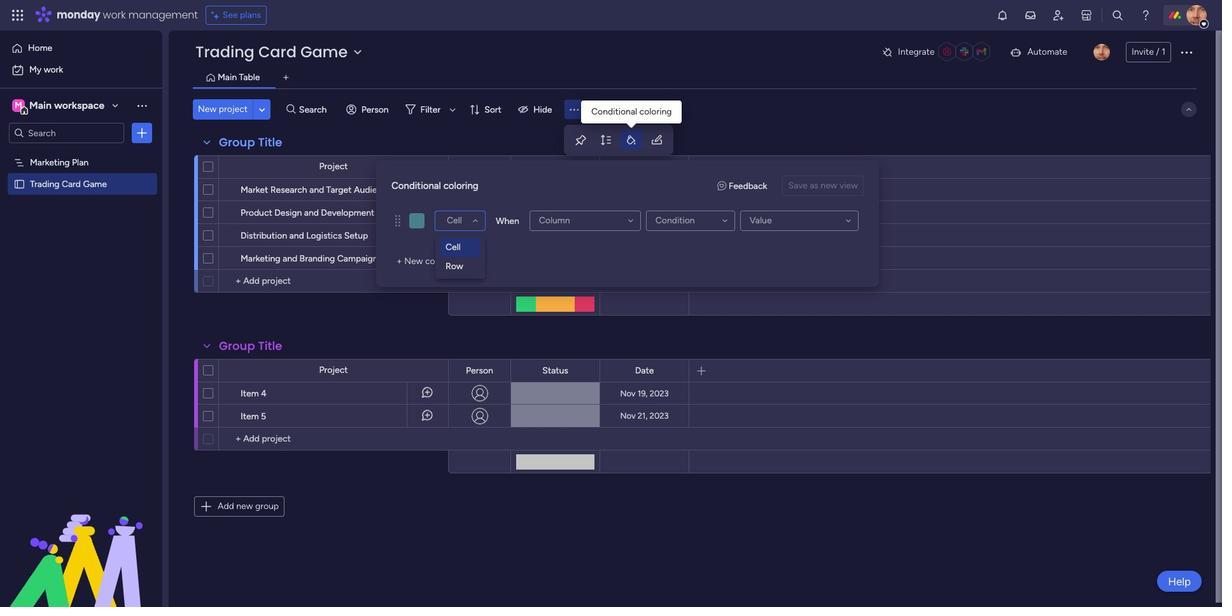 Task type: locate. For each thing, give the bounding box(es) containing it.
date field up nov 18, 2023
[[632, 160, 657, 174]]

0 vertical spatial date
[[635, 161, 654, 172]]

trading
[[195, 41, 255, 62], [30, 178, 59, 189]]

save as new view button
[[783, 176, 864, 196]]

1 group title from the top
[[219, 134, 282, 150]]

cell up condition
[[446, 242, 461, 253]]

search everything image
[[1112, 9, 1124, 22]]

group up item 4
[[219, 338, 255, 354]]

0 vertical spatial james peterson image
[[1187, 5, 1207, 25]]

sort
[[485, 104, 502, 115]]

trading up main table
[[195, 41, 255, 62]]

1 vertical spatial item
[[241, 411, 259, 422]]

1 status field from the top
[[539, 160, 572, 174]]

options image right /
[[1179, 45, 1194, 60]]

main for main workspace
[[29, 99, 52, 111]]

1 vertical spatial coloring
[[444, 180, 479, 191]]

and right design
[[304, 208, 319, 218]]

2023 down condition
[[650, 230, 669, 240]]

nov 21, 2023
[[620, 230, 669, 240], [620, 411, 669, 421]]

design
[[275, 208, 302, 218]]

trading card game down marketing plan
[[30, 178, 107, 189]]

1 vertical spatial work
[[44, 64, 63, 75]]

1 horizontal spatial main
[[218, 72, 237, 83]]

row
[[446, 261, 463, 272]]

main right workspace icon
[[29, 99, 52, 111]]

logistics
[[306, 230, 342, 241]]

new right +
[[404, 256, 423, 267]]

1 vertical spatial date field
[[632, 364, 657, 378]]

item for item 4
[[241, 388, 259, 399]]

1 vertical spatial card
[[62, 178, 81, 189]]

tab
[[276, 67, 296, 88]]

0 vertical spatial conditional
[[591, 106, 637, 117]]

1 right analysis
[[431, 188, 434, 196]]

Date field
[[632, 160, 657, 174], [632, 364, 657, 378]]

coloring down 'main table' tab list
[[640, 106, 672, 117]]

1 vertical spatial james peterson image
[[1094, 44, 1110, 60]]

work inside option
[[44, 64, 63, 75]]

1 vertical spatial conditional
[[392, 180, 441, 191]]

coloring
[[640, 106, 672, 117], [444, 180, 479, 191]]

automate
[[1028, 46, 1068, 57]]

0 vertical spatial new
[[198, 104, 217, 115]]

0 vertical spatial person
[[361, 104, 389, 115]]

1 status from the top
[[543, 161, 568, 172]]

trading card game up add view icon on the left of page
[[195, 41, 348, 62]]

0 vertical spatial 21,
[[638, 230, 648, 240]]

automate button
[[1005, 42, 1073, 62]]

1 vertical spatial person field
[[463, 364, 497, 378]]

2 group title from the top
[[219, 338, 282, 354]]

0 horizontal spatial new
[[198, 104, 217, 115]]

1 horizontal spatial card
[[258, 41, 297, 62]]

james peterson image
[[1187, 5, 1207, 25], [1094, 44, 1110, 60]]

2 date from the top
[[635, 365, 654, 376]]

date up nov 18, 2023
[[635, 161, 654, 172]]

home
[[28, 43, 52, 53]]

setup
[[344, 230, 368, 241]]

4 2023 from the top
[[650, 411, 669, 421]]

trading card game button
[[193, 41, 368, 62]]

0 horizontal spatial james peterson image
[[1094, 44, 1110, 60]]

+ Add project text field
[[225, 432, 442, 447]]

1 vertical spatial group title field
[[216, 338, 285, 355]]

Person field
[[463, 160, 497, 174], [463, 364, 497, 378]]

1 item from the top
[[241, 388, 259, 399]]

1 vertical spatial title
[[258, 338, 282, 354]]

status
[[543, 161, 568, 172], [543, 365, 568, 376]]

0 vertical spatial person field
[[463, 160, 497, 174]]

2 group from the top
[[219, 338, 255, 354]]

1 horizontal spatial trading
[[195, 41, 255, 62]]

hide
[[533, 104, 552, 115]]

group title field down the angle down image
[[216, 134, 285, 151]]

1 horizontal spatial new
[[404, 256, 423, 267]]

and down 'distribution and logistics setup'
[[283, 253, 297, 264]]

1 horizontal spatial options image
[[1179, 45, 1194, 60]]

0 vertical spatial work
[[103, 8, 126, 22]]

lottie animation image
[[0, 479, 162, 607]]

work for monday
[[103, 8, 126, 22]]

feedback link
[[718, 179, 767, 193]]

home link
[[8, 38, 155, 59]]

date for date field associated with first the status field from the bottom
[[635, 365, 654, 376]]

0 vertical spatial 1
[[1162, 46, 1166, 57]]

2 date field from the top
[[632, 364, 657, 378]]

save as new view
[[788, 180, 858, 191]]

2 person field from the top
[[463, 364, 497, 378]]

condition
[[656, 215, 695, 226]]

trading right public board icon at the left top
[[30, 178, 59, 189]]

feedback
[[729, 180, 767, 191]]

0 vertical spatial status
[[543, 161, 568, 172]]

james peterson image left invite
[[1094, 44, 1110, 60]]

item
[[241, 388, 259, 399], [241, 411, 259, 422]]

title
[[258, 134, 282, 150], [258, 338, 282, 354]]

options image down workspace options image on the left top
[[136, 127, 148, 139]]

1 21, from the top
[[638, 230, 648, 240]]

3 2023 from the top
[[650, 389, 669, 398]]

add new group button
[[194, 497, 285, 517]]

0 vertical spatial new
[[821, 180, 838, 191]]

main table button
[[215, 71, 263, 85]]

nov left 18,
[[620, 208, 636, 217]]

menu image
[[568, 103, 580, 116]]

+ Add project text field
[[225, 274, 442, 289]]

1 inside invite / 1 button
[[1162, 46, 1166, 57]]

0 vertical spatial nov 21, 2023
[[620, 230, 669, 240]]

integrate button
[[877, 39, 1000, 66]]

coloring right analysis
[[444, 180, 479, 191]]

group title up item 4
[[219, 338, 282, 354]]

item left the 4
[[241, 388, 259, 399]]

filter
[[421, 104, 441, 115]]

card inside list box
[[62, 178, 81, 189]]

title down the angle down image
[[258, 134, 282, 150]]

2 group title field from the top
[[216, 338, 285, 355]]

2 title from the top
[[258, 338, 282, 354]]

Status field
[[539, 160, 572, 174], [539, 364, 572, 378]]

marketing left plan
[[30, 157, 70, 167]]

21, down 18,
[[638, 230, 648, 240]]

21,
[[638, 230, 648, 240], [638, 411, 648, 421]]

main for main table
[[218, 72, 237, 83]]

marketing for marketing plan
[[30, 157, 70, 167]]

1 horizontal spatial coloring
[[640, 106, 672, 117]]

0 vertical spatial title
[[258, 134, 282, 150]]

work right my at the top of the page
[[44, 64, 63, 75]]

workspace options image
[[136, 99, 148, 112]]

conditional coloring
[[591, 106, 672, 117], [392, 180, 479, 191]]

work
[[103, 8, 126, 22], [44, 64, 63, 75]]

0 horizontal spatial work
[[44, 64, 63, 75]]

1 vertical spatial game
[[83, 178, 107, 189]]

group down "project"
[[219, 134, 255, 150]]

1 vertical spatial status field
[[539, 364, 572, 378]]

workspace
[[54, 99, 104, 111]]

group title
[[219, 134, 282, 150], [219, 338, 282, 354]]

1 nov 21, 2023 from the top
[[620, 230, 669, 240]]

1 horizontal spatial conditional
[[591, 106, 637, 117]]

nov left the 19,
[[620, 389, 636, 398]]

new left "project"
[[198, 104, 217, 115]]

1 date field from the top
[[632, 160, 657, 174]]

work right monday
[[103, 8, 126, 22]]

nov down nov 19, 2023
[[620, 411, 636, 421]]

monday work management
[[57, 8, 198, 22]]

new
[[821, 180, 838, 191], [236, 501, 253, 512]]

0 vertical spatial card
[[258, 41, 297, 62]]

1 vertical spatial group title
[[219, 338, 282, 354]]

0 vertical spatial group
[[219, 134, 255, 150]]

nov 21, 2023 down nov 19, 2023
[[620, 411, 669, 421]]

0 vertical spatial date field
[[632, 160, 657, 174]]

0 vertical spatial trading
[[195, 41, 255, 62]]

main inside workspace selection element
[[29, 99, 52, 111]]

main table tab list
[[193, 67, 1197, 88]]

card down plan
[[62, 178, 81, 189]]

1 horizontal spatial game
[[300, 41, 348, 62]]

0 vertical spatial marketing
[[30, 157, 70, 167]]

nov 21, 2023 down nov 18, 2023
[[620, 230, 669, 240]]

lottie animation element
[[0, 479, 162, 607]]

0 horizontal spatial card
[[62, 178, 81, 189]]

arrow down image
[[445, 102, 460, 117]]

group title field up item 4
[[216, 338, 285, 355]]

invite / 1
[[1132, 46, 1166, 57]]

invite members image
[[1052, 9, 1065, 22]]

trading card game
[[195, 41, 348, 62], [30, 178, 107, 189]]

game
[[300, 41, 348, 62], [83, 178, 107, 189]]

date field up nov 19, 2023
[[632, 364, 657, 378]]

nov
[[620, 208, 636, 217], [620, 230, 636, 240], [620, 389, 636, 398], [620, 411, 636, 421]]

working
[[529, 207, 562, 218]]

0 horizontal spatial 1
[[431, 188, 434, 196]]

0 horizontal spatial game
[[83, 178, 107, 189]]

group for second the status field from the bottom of the page
[[219, 134, 255, 150]]

0 horizontal spatial conditional coloring
[[392, 180, 479, 191]]

0 horizontal spatial options image
[[136, 127, 148, 139]]

1 title from the top
[[258, 134, 282, 150]]

new inside '+ new condition' button
[[404, 256, 423, 267]]

1 vertical spatial project
[[319, 365, 348, 376]]

0 vertical spatial conditional coloring
[[591, 106, 672, 117]]

1
[[1162, 46, 1166, 57], [431, 188, 434, 196]]

marketing
[[30, 157, 70, 167], [241, 253, 280, 264]]

trading inside list box
[[30, 178, 59, 189]]

1 vertical spatial conditional coloring
[[392, 180, 479, 191]]

title for second the status field from the bottom of the page's group title field
[[258, 134, 282, 150]]

1 horizontal spatial trading card game
[[195, 41, 348, 62]]

new project
[[198, 104, 248, 115]]

1 vertical spatial new
[[404, 256, 423, 267]]

title for first the status field from the bottom group title field
[[258, 338, 282, 354]]

1 vertical spatial group
[[219, 338, 255, 354]]

conditional
[[591, 106, 637, 117], [392, 180, 441, 191]]

2023 right the 19,
[[650, 389, 669, 398]]

1 vertical spatial main
[[29, 99, 52, 111]]

main inside button
[[218, 72, 237, 83]]

1 group title field from the top
[[216, 134, 285, 151]]

analysis
[[394, 185, 427, 195]]

group for first the status field from the bottom
[[219, 338, 255, 354]]

0 vertical spatial group title
[[219, 134, 282, 150]]

help image
[[1140, 9, 1152, 22]]

game up search field
[[300, 41, 348, 62]]

product design and development
[[241, 208, 375, 218]]

1 2023 from the top
[[650, 208, 669, 217]]

1 vertical spatial marketing
[[241, 253, 280, 264]]

2 vertical spatial person
[[466, 365, 493, 376]]

0 vertical spatial item
[[241, 388, 259, 399]]

1 group from the top
[[219, 134, 255, 150]]

options image
[[1179, 45, 1194, 60], [136, 127, 148, 139]]

option
[[0, 151, 162, 153]]

item 5
[[241, 411, 266, 422]]

workspace selection element
[[12, 98, 106, 115]]

card
[[258, 41, 297, 62], [62, 178, 81, 189]]

item for item 5
[[241, 411, 259, 422]]

2023 down nov 19, 2023
[[650, 411, 669, 421]]

date
[[635, 161, 654, 172], [635, 365, 654, 376]]

item left 5
[[241, 411, 259, 422]]

title up the 4
[[258, 338, 282, 354]]

new right add
[[236, 501, 253, 512]]

card up add view icon on the left of page
[[258, 41, 297, 62]]

1 right /
[[1162, 46, 1166, 57]]

update feed image
[[1024, 9, 1037, 22]]

stuck
[[544, 230, 567, 241]]

date for date field associated with second the status field from the bottom of the page
[[635, 161, 654, 172]]

2023 right 18,
[[650, 208, 669, 217]]

distribution
[[241, 230, 287, 241]]

0 vertical spatial group title field
[[216, 134, 285, 151]]

1 vertical spatial nov 21, 2023
[[620, 411, 669, 421]]

date up nov 19, 2023
[[635, 365, 654, 376]]

value
[[750, 215, 772, 226]]

project
[[319, 161, 348, 172], [319, 365, 348, 376]]

main
[[218, 72, 237, 83], [29, 99, 52, 111]]

1 vertical spatial trading card game
[[30, 178, 107, 189]]

main left table
[[218, 72, 237, 83]]

add view image
[[284, 73, 289, 82]]

my work option
[[8, 60, 155, 80]]

and left target
[[309, 185, 324, 195]]

james peterson image right help icon at the top of page
[[1187, 5, 1207, 25]]

1 vertical spatial person
[[466, 161, 493, 172]]

0 vertical spatial trading card game
[[195, 41, 348, 62]]

project
[[219, 104, 248, 115]]

2 item from the top
[[241, 411, 259, 422]]

21, down the 19,
[[638, 411, 648, 421]]

0 horizontal spatial trading card game
[[30, 178, 107, 189]]

nov down nov 18, 2023
[[620, 230, 636, 240]]

1 date from the top
[[635, 161, 654, 172]]

v2 search image
[[287, 102, 296, 117]]

marketing down distribution
[[241, 253, 280, 264]]

0 horizontal spatial marketing
[[30, 157, 70, 167]]

1 person field from the top
[[463, 160, 497, 174]]

cell
[[447, 215, 462, 226], [446, 242, 461, 253]]

tab inside 'main table' tab list
[[276, 67, 296, 88]]

game down plan
[[83, 178, 107, 189]]

invite / 1 button
[[1126, 42, 1171, 62]]

person for first the status field from the bottom's person field
[[466, 365, 493, 376]]

1 horizontal spatial work
[[103, 8, 126, 22]]

m
[[15, 100, 22, 111]]

0 vertical spatial status field
[[539, 160, 572, 174]]

0 horizontal spatial conditional
[[392, 180, 441, 191]]

and down design
[[289, 230, 304, 241]]

0 horizontal spatial trading
[[30, 178, 59, 189]]

person inside popup button
[[361, 104, 389, 115]]

plans
[[240, 10, 261, 20]]

group title down the angle down image
[[219, 134, 282, 150]]

0 horizontal spatial coloring
[[444, 180, 479, 191]]

working on it
[[529, 207, 582, 218]]

1 vertical spatial status
[[543, 365, 568, 376]]

1 horizontal spatial marketing
[[241, 253, 280, 264]]

integrate
[[898, 46, 935, 57]]

2023
[[650, 208, 669, 217], [650, 230, 669, 240], [650, 389, 669, 398], [650, 411, 669, 421]]

Group Title field
[[216, 134, 285, 151], [216, 338, 285, 355]]

0 vertical spatial project
[[319, 161, 348, 172]]

1 vertical spatial 21,
[[638, 411, 648, 421]]

list box
[[0, 149, 162, 366]]

help button
[[1157, 571, 1202, 592]]

new right as at the top right of page
[[821, 180, 838, 191]]

add
[[218, 501, 234, 512]]

column
[[539, 215, 570, 226]]

0 horizontal spatial main
[[29, 99, 52, 111]]

1 vertical spatial new
[[236, 501, 253, 512]]

1 vertical spatial trading
[[30, 178, 59, 189]]

1 horizontal spatial 1
[[1162, 46, 1166, 57]]

1 vertical spatial 1
[[431, 188, 434, 196]]

0 vertical spatial main
[[218, 72, 237, 83]]

1 vertical spatial date
[[635, 365, 654, 376]]

cell down 1 button
[[447, 215, 462, 226]]

1 project from the top
[[319, 161, 348, 172]]



Task type: describe. For each thing, give the bounding box(es) containing it.
home option
[[8, 38, 155, 59]]

date field for first the status field from the bottom
[[632, 364, 657, 378]]

person field for second the status field from the bottom of the page
[[463, 160, 497, 174]]

my work
[[29, 64, 63, 75]]

audience
[[354, 185, 392, 195]]

marketing and branding campaign
[[241, 253, 378, 264]]

item 4
[[241, 388, 267, 399]]

new inside new project button
[[198, 104, 217, 115]]

2 status field from the top
[[539, 364, 572, 378]]

table
[[239, 72, 260, 83]]

see plans
[[223, 10, 261, 20]]

date field for second the status field from the bottom of the page
[[632, 160, 657, 174]]

condition
[[425, 256, 463, 267]]

1 horizontal spatial james peterson image
[[1187, 5, 1207, 25]]

it
[[576, 207, 582, 218]]

hide button
[[513, 99, 560, 120]]

person for person field associated with second the status field from the bottom of the page
[[466, 161, 493, 172]]

view
[[840, 180, 858, 191]]

invite
[[1132, 46, 1154, 57]]

research
[[270, 185, 307, 195]]

new project button
[[193, 99, 253, 120]]

2 nov 21, 2023 from the top
[[620, 411, 669, 421]]

as
[[810, 180, 819, 191]]

person field for first the status field from the bottom
[[463, 364, 497, 378]]

nov 19, 2023
[[620, 389, 669, 398]]

19,
[[638, 389, 648, 398]]

market
[[241, 185, 268, 195]]

select product image
[[11, 9, 24, 22]]

group title field for second the status field from the bottom of the page
[[216, 134, 285, 151]]

main table
[[218, 72, 260, 83]]

workspace image
[[12, 99, 25, 113]]

notifications image
[[996, 9, 1009, 22]]

on
[[564, 207, 574, 218]]

+ new condition button
[[392, 251, 468, 272]]

4 nov from the top
[[620, 411, 636, 421]]

monday
[[57, 8, 100, 22]]

target
[[326, 185, 352, 195]]

my work link
[[8, 60, 155, 80]]

0 vertical spatial options image
[[1179, 45, 1194, 60]]

when
[[496, 215, 519, 226]]

1 horizontal spatial new
[[821, 180, 838, 191]]

2 project from the top
[[319, 365, 348, 376]]

2 status from the top
[[543, 365, 568, 376]]

1 nov from the top
[[620, 208, 636, 217]]

main workspace
[[29, 99, 104, 111]]

trading card game inside list box
[[30, 178, 107, 189]]

0 vertical spatial cell
[[447, 215, 462, 226]]

1 vertical spatial options image
[[136, 127, 148, 139]]

18,
[[638, 208, 648, 217]]

+
[[397, 256, 402, 267]]

group title for second the status field from the bottom of the page
[[219, 134, 282, 150]]

+ new condition
[[397, 256, 463, 267]]

1 horizontal spatial conditional coloring
[[591, 106, 672, 117]]

branding
[[300, 253, 335, 264]]

5
[[261, 411, 266, 422]]

4
[[261, 388, 267, 399]]

list box containing marketing plan
[[0, 149, 162, 366]]

marketing plan
[[30, 157, 89, 167]]

market research and target audience analysis
[[241, 185, 427, 195]]

0 vertical spatial game
[[300, 41, 348, 62]]

/
[[1156, 46, 1160, 57]]

options image
[[692, 158, 716, 177]]

see
[[223, 10, 238, 20]]

2 2023 from the top
[[650, 230, 669, 240]]

person button
[[341, 99, 396, 120]]

2 21, from the top
[[638, 411, 648, 421]]

Search in workspace field
[[27, 126, 106, 140]]

marketing for marketing and branding campaign
[[241, 253, 280, 264]]

collapse image
[[1184, 104, 1194, 115]]

see plans button
[[205, 6, 267, 25]]

1 button
[[407, 178, 448, 201]]

0 vertical spatial coloring
[[640, 106, 672, 117]]

2 nov from the top
[[620, 230, 636, 240]]

Search field
[[296, 101, 334, 118]]

nov 18, 2023
[[620, 208, 669, 217]]

3 nov from the top
[[620, 389, 636, 398]]

development
[[321, 208, 375, 218]]

1 inside 1 button
[[431, 188, 434, 196]]

management
[[128, 8, 198, 22]]

group title field for first the status field from the bottom
[[216, 338, 285, 355]]

group title for first the status field from the bottom
[[219, 338, 282, 354]]

help
[[1168, 575, 1191, 588]]

add new group
[[218, 501, 279, 512]]

v2 user feedback image
[[718, 180, 727, 191]]

monday marketplace image
[[1080, 9, 1093, 22]]

product
[[241, 208, 272, 218]]

0 horizontal spatial new
[[236, 501, 253, 512]]

public board image
[[13, 178, 25, 190]]

filter button
[[400, 99, 460, 120]]

campaign
[[337, 253, 378, 264]]

sort button
[[464, 99, 509, 120]]

save
[[788, 180, 808, 191]]

1 vertical spatial cell
[[446, 242, 461, 253]]

plan
[[72, 157, 89, 167]]

my
[[29, 64, 42, 75]]

angle down image
[[259, 105, 265, 114]]

group
[[255, 501, 279, 512]]

work for my
[[44, 64, 63, 75]]

distribution and logistics setup
[[241, 230, 368, 241]]



Task type: vqa. For each thing, say whether or not it's contained in the screenshot.
Quickly
no



